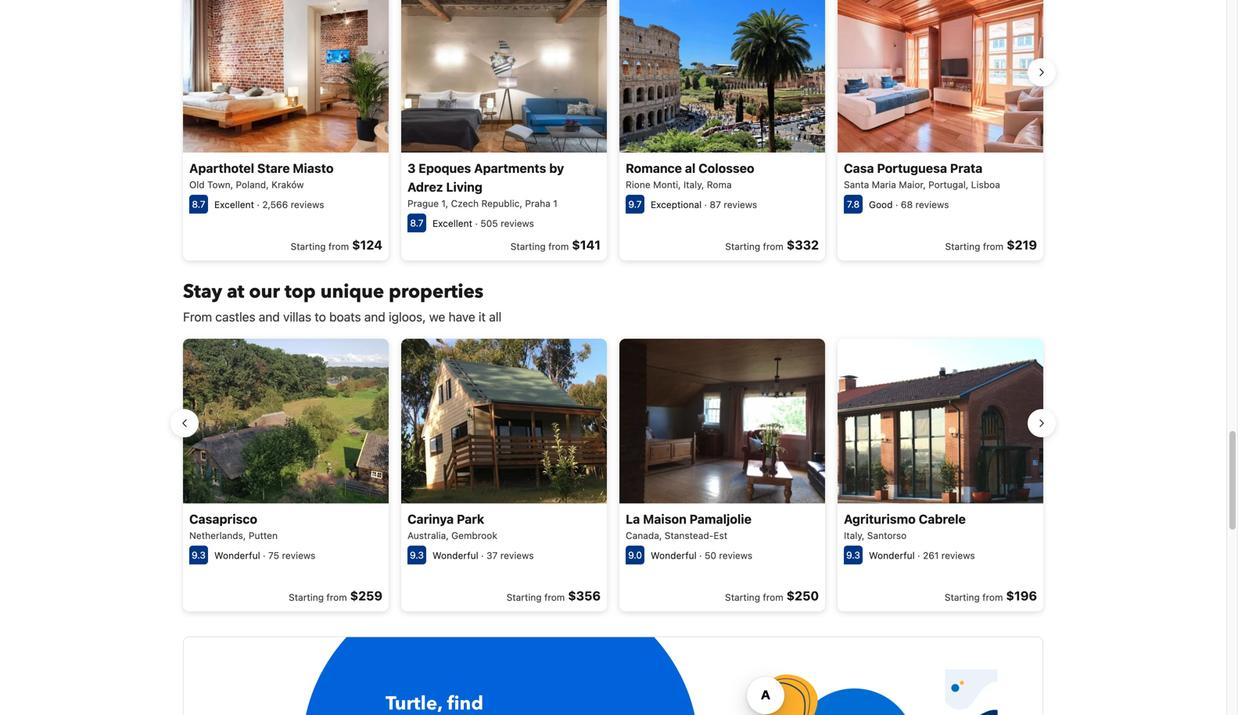 Task type: locate. For each thing, give the bounding box(es) containing it.
1 horizontal spatial excellent element
[[433, 218, 473, 229]]

starting
[[291, 241, 326, 252], [511, 241, 546, 252], [726, 241, 761, 252], [946, 241, 981, 252], [289, 592, 324, 603], [507, 592, 542, 603], [726, 592, 761, 603], [945, 592, 980, 603]]

starting inside starting from $356
[[507, 592, 542, 603]]

region
[[171, 0, 1057, 267], [171, 333, 1057, 618]]

starting for $141
[[511, 241, 546, 252]]

1 vertical spatial italy,
[[844, 530, 865, 541]]

from for $196
[[983, 592, 1004, 603]]

0 vertical spatial excellent
[[214, 199, 254, 210]]

· left 50
[[700, 550, 702, 561]]

1 vertical spatial 8.7
[[410, 218, 424, 229]]

9.3 for agriturismo cabrele
[[847, 550, 861, 561]]

romance al colosseo rione monti, italy, roma
[[626, 161, 755, 190]]

canada,
[[626, 530, 662, 541]]

wonderful down the gembrook
[[433, 550, 479, 561]]

$196
[[1007, 589, 1038, 603]]

from left $332
[[763, 241, 784, 252]]

3 wonderful from the left
[[651, 550, 697, 561]]

by
[[550, 161, 564, 176]]

starting inside starting from $259
[[289, 592, 324, 603]]

4 wonderful from the left
[[870, 550, 915, 561]]

from for $219
[[984, 241, 1004, 252]]

starting for $219
[[946, 241, 981, 252]]

2 wonderful element from the left
[[433, 550, 479, 561]]

0 horizontal spatial 9.3 element
[[189, 546, 208, 565]]

1 9.3 element from the left
[[189, 546, 208, 565]]

from left $250
[[763, 592, 784, 603]]

· left 505
[[475, 218, 478, 229]]

wonderful · 37 reviews
[[433, 550, 534, 561]]

casaprisco netherlands, putten
[[189, 512, 278, 541]]

excellent
[[214, 199, 254, 210], [433, 218, 473, 229]]

excellent down '1,'
[[433, 218, 473, 229]]

0 horizontal spatial italy,
[[684, 179, 705, 190]]

from inside starting from $250
[[763, 592, 784, 603]]

1 horizontal spatial italy,
[[844, 530, 865, 541]]

excellent · 2,566 reviews
[[214, 199, 324, 210]]

8.7 element down old
[[189, 195, 208, 214]]

italy, down al
[[684, 179, 705, 190]]

wonderful down the stanstead-
[[651, 550, 697, 561]]

starting inside starting from $124
[[291, 241, 326, 252]]

2 and from the left
[[364, 310, 386, 325]]

1 9.3 from the left
[[192, 550, 206, 561]]

1 horizontal spatial 8.7
[[410, 218, 424, 229]]

0 horizontal spatial excellent element
[[214, 199, 254, 210]]

from for $141
[[549, 241, 569, 252]]

9.3 element for agriturismo
[[844, 546, 863, 565]]

aparthotel stare miasto old town, poland, kraków
[[189, 161, 334, 190]]

· left 87
[[705, 199, 708, 210]]

reviews right 87
[[724, 199, 758, 210]]

from
[[183, 310, 212, 325]]

9.3 element down australia,
[[408, 546, 427, 565]]

excellent element for living
[[433, 218, 473, 229]]

9.3 down the netherlands,
[[192, 550, 206, 561]]

starting down praha
[[511, 241, 546, 252]]

our
[[249, 279, 280, 305]]

from for $356
[[545, 592, 565, 603]]

·
[[257, 199, 260, 210], [705, 199, 708, 210], [896, 199, 899, 210], [475, 218, 478, 229], [263, 550, 266, 561], [481, 550, 484, 561], [700, 550, 702, 561], [918, 550, 921, 561]]

reviews right 261
[[942, 550, 976, 561]]

czech
[[451, 198, 479, 209]]

0 horizontal spatial 8.7 element
[[189, 195, 208, 214]]

1 horizontal spatial excellent
[[433, 218, 473, 229]]

9.3 element
[[189, 546, 208, 565], [408, 546, 427, 565], [844, 546, 863, 565]]

8.7
[[192, 199, 206, 210], [410, 218, 424, 229]]

· for maison
[[700, 550, 702, 561]]

starting from $141
[[511, 238, 601, 253]]

75
[[268, 550, 279, 561]]

starting from $219
[[946, 238, 1038, 253]]

wonderful · 261 reviews
[[870, 550, 976, 561]]

carinya
[[408, 512, 454, 527]]

starting down exceptional · 87 reviews
[[726, 241, 761, 252]]

1 wonderful element from the left
[[214, 550, 260, 561]]

from inside starting from $356
[[545, 592, 565, 603]]

2 9.3 element from the left
[[408, 546, 427, 565]]

region containing casaprisco
[[171, 333, 1057, 618]]

from inside starting from $124
[[329, 241, 349, 252]]

4 wonderful element from the left
[[870, 550, 915, 561]]

colosseo
[[699, 161, 755, 176]]

starting for $250
[[726, 592, 761, 603]]

reviews right 68
[[916, 199, 950, 210]]

reviews down est
[[719, 550, 753, 561]]

9.3 element down the netherlands,
[[189, 546, 208, 565]]

9.0 element
[[626, 546, 645, 565]]

reviews down republic,
[[501, 218, 534, 229]]

starting inside starting from $141
[[511, 241, 546, 252]]

portugal,
[[929, 179, 969, 190]]

from inside starting from $259
[[327, 592, 347, 603]]

starting inside starting from $250
[[726, 592, 761, 603]]

1 horizontal spatial 9.3
[[410, 550, 424, 561]]

from inside starting from $141
[[549, 241, 569, 252]]

0 vertical spatial italy,
[[684, 179, 705, 190]]

properties
[[389, 279, 484, 305]]

netherlands,
[[189, 530, 246, 541]]

maior,
[[899, 179, 926, 190]]

· for al
[[705, 199, 708, 210]]

· left 261
[[918, 550, 921, 561]]

excellent element down town,
[[214, 199, 254, 210]]

2 horizontal spatial 9.3 element
[[844, 546, 863, 565]]

· for epoques
[[475, 218, 478, 229]]

1 vertical spatial excellent element
[[433, 218, 473, 229]]

0 vertical spatial 8.7
[[192, 199, 206, 210]]

wonderful
[[214, 550, 260, 561], [433, 550, 479, 561], [651, 550, 697, 561], [870, 550, 915, 561]]

wonderful element down santorso
[[870, 550, 915, 561]]

cabrele
[[919, 512, 966, 527]]

starting down wonderful · 261 reviews
[[945, 592, 980, 603]]

excellent element for poland,
[[214, 199, 254, 210]]

9.3 element for carinya
[[408, 546, 427, 565]]

8.7 element down prague
[[408, 214, 427, 233]]

1 horizontal spatial and
[[364, 310, 386, 325]]

wonderful element
[[214, 550, 260, 561], [433, 550, 479, 561], [651, 550, 697, 561], [870, 550, 915, 561]]

3 9.3 from the left
[[847, 550, 861, 561]]

stay
[[183, 279, 222, 305]]

starting from $196
[[945, 589, 1038, 603]]

italy, down agriturismo
[[844, 530, 865, 541]]

· left 37
[[481, 550, 484, 561]]

old
[[189, 179, 205, 190]]

1 region from the top
[[171, 0, 1057, 267]]

68
[[901, 199, 913, 210]]

· left 68
[[896, 199, 899, 210]]

wonderful element for pamaljolie
[[651, 550, 697, 561]]

wonderful down the netherlands,
[[214, 550, 260, 561]]

excellent element down '1,'
[[433, 218, 473, 229]]

starting from $332
[[726, 238, 819, 253]]

37
[[487, 550, 498, 561]]

1 vertical spatial excellent
[[433, 218, 473, 229]]

· left 2,566
[[257, 199, 260, 210]]

0 horizontal spatial 8.7
[[192, 199, 206, 210]]

0 horizontal spatial excellent
[[214, 199, 254, 210]]

stare
[[257, 161, 290, 176]]

praha
[[525, 198, 551, 209]]

7.8
[[847, 199, 860, 210]]

reviews for la maison pamaljolie
[[719, 550, 753, 561]]

gembrook
[[452, 530, 498, 541]]

rione
[[626, 179, 651, 190]]

reviews down kraków
[[291, 199, 324, 210]]

0 vertical spatial excellent element
[[214, 199, 254, 210]]

starting down wonderful · 75 reviews
[[289, 592, 324, 603]]

1 wonderful from the left
[[214, 550, 260, 561]]

and down 'our'
[[259, 310, 280, 325]]

reviews right 75
[[282, 550, 316, 561]]

maison
[[643, 512, 687, 527]]

wonderful down santorso
[[870, 550, 915, 561]]

roma
[[707, 179, 732, 190]]

santorso
[[868, 530, 907, 541]]

wonderful element for australia,
[[433, 550, 479, 561]]

wonderful element for putten
[[214, 550, 260, 561]]

from for $124
[[329, 241, 349, 252]]

8.7 down old
[[192, 199, 206, 210]]

est
[[714, 530, 728, 541]]

9.3
[[192, 550, 206, 561], [410, 550, 424, 561], [847, 550, 861, 561]]

excellent · 505 reviews
[[433, 218, 534, 229]]

8.7 element
[[189, 195, 208, 214], [408, 214, 427, 233]]

· left 75
[[263, 550, 266, 561]]

from
[[329, 241, 349, 252], [549, 241, 569, 252], [763, 241, 784, 252], [984, 241, 1004, 252], [327, 592, 347, 603], [545, 592, 565, 603], [763, 592, 784, 603], [983, 592, 1004, 603]]

· for cabrele
[[918, 550, 921, 561]]

from left $196 at the bottom right of page
[[983, 592, 1004, 603]]

1 vertical spatial region
[[171, 333, 1057, 618]]

exceptional · 87 reviews
[[651, 199, 758, 210]]

9.3 down agriturismo
[[847, 550, 861, 561]]

2 9.3 from the left
[[410, 550, 424, 561]]

3 9.3 element from the left
[[844, 546, 863, 565]]

from for $250
[[763, 592, 784, 603]]

top
[[285, 279, 316, 305]]

reviews right 37
[[501, 550, 534, 561]]

starting inside the "starting from $332"
[[726, 241, 761, 252]]

from inside starting from $196
[[983, 592, 1004, 603]]

from left '$219'
[[984, 241, 1004, 252]]

$356
[[568, 589, 601, 603]]

from inside starting from $219
[[984, 241, 1004, 252]]

· for portuguesa
[[896, 199, 899, 210]]

wonderful element down the netherlands,
[[214, 550, 260, 561]]

from left $356
[[545, 592, 565, 603]]

excellent element
[[214, 199, 254, 210], [433, 218, 473, 229]]

have
[[449, 310, 476, 325]]

and right boats at the left of page
[[364, 310, 386, 325]]

from left $124
[[329, 241, 349, 252]]

kraków
[[272, 179, 304, 190]]

50
[[705, 550, 717, 561]]

0 horizontal spatial and
[[259, 310, 280, 325]]

from left $259
[[327, 592, 347, 603]]

epoques
[[419, 161, 471, 176]]

region containing aparthotel stare miasto
[[171, 0, 1057, 267]]

8.7 for adrez
[[410, 218, 424, 229]]

2 wonderful from the left
[[433, 550, 479, 561]]

starting left '$219'
[[946, 241, 981, 252]]

3 wonderful element from the left
[[651, 550, 697, 561]]

excellent for living
[[433, 218, 473, 229]]

starting from $356
[[507, 589, 601, 603]]

wonderful element down the stanstead-
[[651, 550, 697, 561]]

2 horizontal spatial 9.3
[[847, 550, 861, 561]]

1 horizontal spatial 9.3 element
[[408, 546, 427, 565]]

excellent down town,
[[214, 199, 254, 210]]

261
[[923, 550, 939, 561]]

9.3 down australia,
[[410, 550, 424, 561]]

$250
[[787, 589, 819, 603]]

reviews for agriturismo cabrele
[[942, 550, 976, 561]]

$332
[[787, 238, 819, 253]]

1 horizontal spatial 8.7 element
[[408, 214, 427, 233]]

wonderful element down the gembrook
[[433, 550, 479, 561]]

unique
[[321, 279, 384, 305]]

reviews for carinya park
[[501, 550, 534, 561]]

1 and from the left
[[259, 310, 280, 325]]

0 horizontal spatial 9.3
[[192, 550, 206, 561]]

2 region from the top
[[171, 333, 1057, 618]]

from left $141
[[549, 241, 569, 252]]

starting inside starting from $219
[[946, 241, 981, 252]]

starting inside starting from $196
[[945, 592, 980, 603]]

australia,
[[408, 530, 449, 541]]

starting up top
[[291, 241, 326, 252]]

8.7 down prague
[[410, 218, 424, 229]]

starting down wonderful · 50 reviews
[[726, 592, 761, 603]]

from inside the "starting from $332"
[[763, 241, 784, 252]]

starting for $356
[[507, 592, 542, 603]]

0 vertical spatial region
[[171, 0, 1057, 267]]

9.3 element down agriturismo
[[844, 546, 863, 565]]

starting down wonderful · 37 reviews on the bottom of the page
[[507, 592, 542, 603]]

and
[[259, 310, 280, 325], [364, 310, 386, 325]]



Task type: describe. For each thing, give the bounding box(es) containing it.
reviews for romance al colosseo
[[724, 199, 758, 210]]

wonderful for australia,
[[433, 550, 479, 561]]

8.7 element for adrez
[[408, 214, 427, 233]]

casa portuguesa prata santa maria maior, portugal, lisboa
[[844, 161, 1001, 190]]

· for netherlands,
[[263, 550, 266, 561]]

9.0
[[629, 550, 642, 561]]

villas
[[283, 310, 312, 325]]

park
[[457, 512, 485, 527]]

1,
[[442, 198, 449, 209]]

wonderful for pamaljolie
[[651, 550, 697, 561]]

maria
[[872, 179, 897, 190]]

$259
[[350, 589, 383, 603]]

87
[[710, 199, 722, 210]]

· for park
[[481, 550, 484, 561]]

pamaljolie
[[690, 512, 752, 527]]

prata
[[951, 161, 983, 176]]

505
[[481, 218, 498, 229]]

agriturismo
[[844, 512, 916, 527]]

good
[[870, 199, 893, 210]]

casa
[[844, 161, 875, 176]]

putten
[[249, 530, 278, 541]]

starting from $124
[[291, 238, 383, 253]]

stanstead-
[[665, 530, 714, 541]]

santa
[[844, 179, 870, 190]]

apartments
[[474, 161, 547, 176]]

exceptional element
[[651, 199, 702, 210]]

2,566
[[262, 199, 288, 210]]

italy, inside agriturismo cabrele italy, santorso
[[844, 530, 865, 541]]

wonderful for putten
[[214, 550, 260, 561]]

9.7
[[629, 199, 642, 210]]

boats
[[329, 310, 361, 325]]

$124
[[352, 238, 383, 253]]

7.8 element
[[844, 195, 863, 214]]

3
[[408, 161, 416, 176]]

igloos,
[[389, 310, 426, 325]]

excellent for poland,
[[214, 199, 254, 210]]

9.3 element for casaprisco
[[189, 546, 208, 565]]

al
[[685, 161, 696, 176]]

town,
[[207, 179, 233, 190]]

adrez
[[408, 180, 443, 195]]

casaprisco
[[189, 512, 257, 527]]

la maison pamaljolie canada, stanstead-est
[[626, 512, 752, 541]]

at
[[227, 279, 245, 305]]

9.3 for carinya park
[[410, 550, 424, 561]]

wonderful element for italy,
[[870, 550, 915, 561]]

we
[[429, 310, 446, 325]]

3 epoques apartments by adrez living prague 1, czech republic, praha 1
[[408, 161, 564, 209]]

· for stare
[[257, 199, 260, 210]]

republic,
[[482, 198, 523, 209]]

agriturismo cabrele italy, santorso
[[844, 512, 966, 541]]

stay at our top unique properties from castles and villas to boats and igloos, we have it all
[[183, 279, 502, 325]]

9.7 element
[[626, 195, 645, 214]]

8.7 element for town,
[[189, 195, 208, 214]]

miasto
[[293, 161, 334, 176]]

$141
[[572, 238, 601, 253]]

from for $332
[[763, 241, 784, 252]]

reviews for 3 epoques apartments by adrez living
[[501, 218, 534, 229]]

starting for $259
[[289, 592, 324, 603]]

$219
[[1007, 238, 1038, 253]]

reviews for casaprisco
[[282, 550, 316, 561]]

castles
[[215, 310, 256, 325]]

exceptional
[[651, 199, 702, 210]]

starting for $332
[[726, 241, 761, 252]]

lisboa
[[972, 179, 1001, 190]]

italy, inside "romance al colosseo rione monti, italy, roma"
[[684, 179, 705, 190]]

reviews for aparthotel stare miasto
[[291, 199, 324, 210]]

all
[[489, 310, 502, 325]]

starting for $124
[[291, 241, 326, 252]]

good · 68 reviews
[[870, 199, 950, 210]]

starting from $259
[[289, 589, 383, 603]]

poland,
[[236, 179, 269, 190]]

la
[[626, 512, 640, 527]]

living
[[446, 180, 483, 195]]

good element
[[870, 199, 893, 210]]

8.7 for town,
[[192, 199, 206, 210]]

1
[[553, 198, 558, 209]]

from for $259
[[327, 592, 347, 603]]

prague
[[408, 198, 439, 209]]

wonderful for italy,
[[870, 550, 915, 561]]

starting from $250
[[726, 589, 819, 603]]

wonderful · 75 reviews
[[214, 550, 316, 561]]

to
[[315, 310, 326, 325]]

reviews for casa portuguesa prata
[[916, 199, 950, 210]]

aparthotel
[[189, 161, 254, 176]]

it
[[479, 310, 486, 325]]

9.3 for casaprisco
[[192, 550, 206, 561]]

monti,
[[654, 179, 681, 190]]

starting for $196
[[945, 592, 980, 603]]

romance
[[626, 161, 682, 176]]

wonderful · 50 reviews
[[651, 550, 753, 561]]

carinya park australia, gembrook
[[408, 512, 498, 541]]



Task type: vqa. For each thing, say whether or not it's contained in the screenshot.


